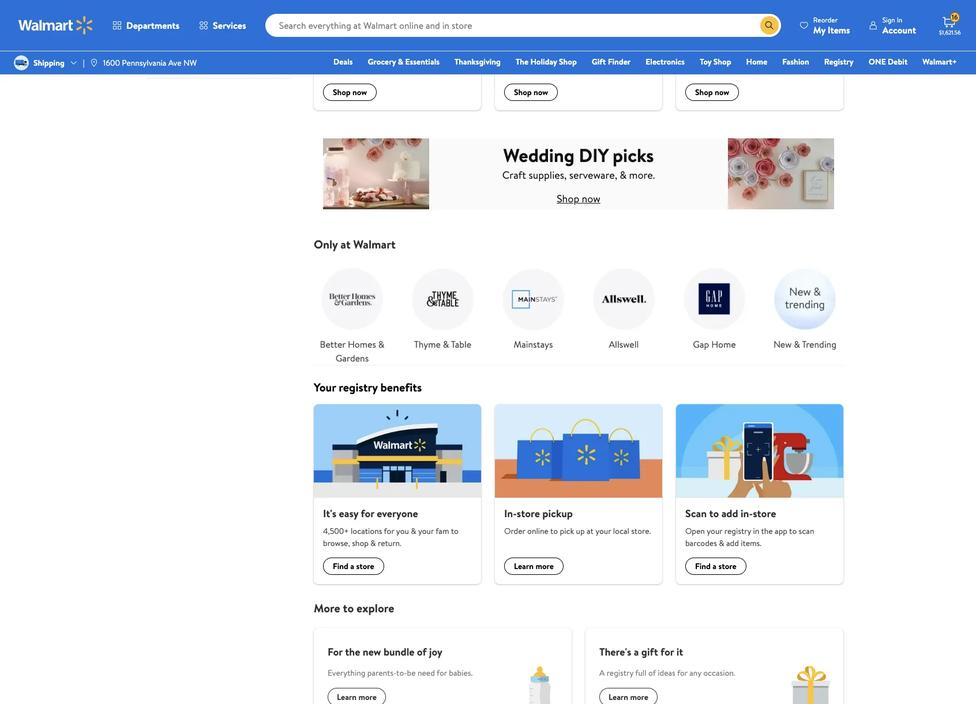 Task type: vqa. For each thing, say whether or not it's contained in the screenshot.
'sets'
no



Task type: locate. For each thing, give the bounding box(es) containing it.
list
[[307, 0, 850, 110], [307, 252, 850, 365], [307, 405, 850, 584]]

new
[[773, 338, 792, 351]]

store up online
[[517, 507, 540, 521]]

scan to add in-store list item
[[669, 405, 850, 584]]

2 learn more button from the left
[[599, 688, 658, 704]]

add left in- on the bottom right of the page
[[721, 507, 738, 521]]

0 vertical spatial of
[[417, 645, 427, 659]]

the
[[323, 33, 339, 47], [516, 56, 528, 67]]

more down full
[[630, 692, 648, 703]]

now for the
[[715, 87, 729, 98]]

to inside it's easy for everyone 4,500+ locations for you & your fam to browse, shop & return.
[[451, 525, 458, 537]]

your left the local
[[595, 525, 611, 537]]

2 vertical spatial home
[[711, 338, 736, 351]]

registry up items.
[[724, 525, 751, 537]]

1 horizontal spatial more.
[[629, 168, 655, 182]]

learn more down 'everything'
[[337, 692, 377, 703]]

more. right the much
[[446, 52, 466, 63]]

find a store down browse,
[[333, 561, 374, 572]]

services button
[[189, 12, 256, 39]]

to left 'pick'
[[550, 525, 558, 537]]

tableware by sofía home make dining after "i do" a glam affair—only at walmart.
[[504, 33, 652, 75]]

learn more
[[514, 561, 554, 572], [337, 692, 377, 703], [609, 692, 648, 703]]

open
[[685, 525, 705, 537]]

registry down gardens
[[339, 380, 378, 395]]

shop now down toy shop
[[695, 87, 729, 98]]

at down make in the right of the page
[[504, 64, 511, 75]]

a
[[599, 667, 605, 679]]

0 vertical spatial the
[[323, 33, 339, 47]]

supplies,
[[529, 168, 567, 182]]

now inside save the date! list item
[[715, 87, 729, 98]]

wedding
[[736, 52, 766, 63], [503, 142, 574, 168]]

a
[[589, 52, 592, 63], [350, 561, 354, 572], [713, 561, 716, 572], [634, 645, 639, 659]]

a left gift
[[634, 645, 639, 659]]

toy shop
[[700, 56, 731, 67]]

2 horizontal spatial registry
[[724, 525, 751, 537]]

learn down 'everything'
[[337, 692, 357, 703]]

for right need
[[437, 667, 447, 679]]

learn down "order"
[[514, 561, 534, 572]]

to inside in-store pickup order online to pick up at your local store.
[[550, 525, 558, 537]]

0 vertical spatial registry
[[339, 380, 378, 395]]

2 vertical spatial list
[[307, 405, 850, 584]]

0 horizontal spatial the
[[345, 645, 360, 659]]

now inside the wedding shop list item
[[353, 87, 367, 98]]

1 horizontal spatial learn
[[514, 561, 534, 572]]

1 vertical spatial list
[[307, 252, 850, 365]]

learn more button for the
[[328, 688, 386, 704]]

the holiday shop link
[[511, 55, 582, 68]]

list containing the wedding shop
[[307, 0, 850, 110]]

0 vertical spatial at
[[504, 64, 511, 75]]

registry for a registry full of ideas for any occasion.
[[607, 667, 633, 679]]

find inside scan to add in-store list item
[[695, 561, 711, 572]]

1 horizontal spatial learn more
[[514, 561, 554, 572]]

1 horizontal spatial the
[[516, 56, 528, 67]]

more
[[536, 561, 554, 572], [358, 692, 377, 703], [630, 692, 648, 703]]

list containing it's easy for everyone
[[307, 405, 850, 584]]

gift
[[592, 56, 606, 67]]

& inside grocery & essentials link
[[398, 56, 403, 67]]

any
[[689, 667, 701, 679]]

1 vertical spatial more.
[[629, 168, 655, 182]]

the up gifts,
[[323, 33, 339, 47]]

the right for
[[345, 645, 360, 659]]

1 vertical spatial home
[[746, 56, 767, 67]]

at
[[504, 64, 511, 75], [341, 237, 351, 252], [587, 525, 593, 537]]

0 horizontal spatial home
[[590, 33, 617, 47]]

1 vertical spatial at
[[341, 237, 351, 252]]

2 horizontal spatial home
[[746, 56, 767, 67]]

1 horizontal spatial wedding
[[736, 52, 766, 63]]

parents-
[[367, 667, 396, 679]]

2 list from the top
[[307, 252, 850, 365]]

essentials
[[405, 56, 440, 67]]

2 vertical spatial registry
[[607, 667, 633, 679]]

by
[[552, 33, 562, 47]]

1 horizontal spatial find a store
[[695, 561, 736, 572]]

return.
[[378, 538, 401, 549]]

find inside it's easy for everyone list item
[[333, 561, 348, 572]]

store inside it's easy for everyone list item
[[356, 561, 374, 572]]

find for it's
[[333, 561, 348, 572]]

 image
[[89, 58, 98, 67]]

shop down locations
[[352, 538, 369, 549]]

gift finder
[[592, 56, 631, 67]]

allswell
[[609, 338, 639, 351]]

& inside wedding diy picks craft supplies, serveware, & more.
[[620, 168, 627, 182]]

$1,621.56
[[939, 28, 961, 36]]

at right only
[[341, 237, 351, 252]]

1 your from the left
[[418, 525, 434, 537]]

2 horizontal spatial the
[[761, 525, 773, 537]]

1 find a store from the left
[[333, 561, 374, 572]]

at inside in-store pickup order online to pick up at your local store.
[[587, 525, 593, 537]]

0 horizontal spatial at
[[341, 237, 351, 252]]

benefits
[[380, 380, 422, 395]]

store up in
[[753, 507, 776, 521]]

shop now for tableware
[[514, 87, 548, 98]]

registry right a
[[607, 667, 633, 679]]

& inside new & trending link
[[794, 338, 800, 351]]

shop now inside save the date! list item
[[695, 87, 729, 98]]

bundle
[[384, 645, 414, 659]]

& inside scan to add in-store open your registry in the app to scan barcodes & add items.
[[719, 538, 724, 549]]

0 horizontal spatial shop
[[352, 538, 369, 549]]

3 list from the top
[[307, 405, 850, 584]]

1600 pennsylvania ave nw
[[103, 57, 197, 69]]

of
[[417, 645, 427, 659], [648, 667, 656, 679]]

to right app
[[789, 525, 797, 537]]

wedding down date!
[[736, 52, 766, 63]]

1 find from the left
[[333, 561, 348, 572]]

0 vertical spatial shop
[[383, 33, 405, 47]]

0 vertical spatial more.
[[446, 52, 466, 63]]

find down the barcodes
[[695, 561, 711, 572]]

home inside tableware by sofía home make dining after "i do" a glam affair—only at walmart.
[[590, 33, 617, 47]]

to right scan at the bottom
[[709, 507, 719, 521]]

2 horizontal spatial more
[[630, 692, 648, 703]]

of right full
[[648, 667, 656, 679]]

1 list from the top
[[307, 0, 850, 110]]

0 vertical spatial home
[[590, 33, 617, 47]]

1 vertical spatial add
[[726, 538, 739, 549]]

a registry full of ideas for any occasion.
[[599, 667, 735, 679]]

store down locations
[[356, 561, 374, 572]]

locations
[[351, 525, 382, 537]]

1 horizontal spatial learn more button
[[599, 688, 658, 704]]

 image
[[14, 55, 29, 70]]

0 horizontal spatial find
[[333, 561, 348, 572]]

for left 'it'
[[660, 645, 674, 659]]

registry link
[[819, 55, 859, 68]]

2 vertical spatial the
[[345, 645, 360, 659]]

0 horizontal spatial wedding
[[503, 142, 574, 168]]

0 horizontal spatial find a store
[[333, 561, 374, 572]]

0 horizontal spatial learn more button
[[328, 688, 386, 704]]

wedding left diy
[[503, 142, 574, 168]]

1 horizontal spatial shop
[[383, 33, 405, 47]]

the right in
[[761, 525, 773, 537]]

learn more down full
[[609, 692, 648, 703]]

shop inside the wedding shop list item
[[333, 87, 351, 98]]

the left the 'holiday' on the right of the page
[[516, 56, 528, 67]]

"i
[[567, 52, 573, 63]]

sofía
[[565, 33, 588, 47]]

the inside the wedding shop gifts, invitations, decor, & so much more.
[[323, 33, 339, 47]]

2 horizontal spatial your
[[707, 525, 722, 537]]

learn for there's a gift for it
[[609, 692, 628, 703]]

more down parents-
[[358, 692, 377, 703]]

my
[[813, 23, 825, 36]]

gap
[[693, 338, 709, 351]]

2 your from the left
[[595, 525, 611, 537]]

0 vertical spatial wedding
[[736, 52, 766, 63]]

1 horizontal spatial more
[[536, 561, 554, 572]]

& inside the better homes & gardens
[[378, 338, 384, 351]]

the wedding shop list item
[[307, 0, 488, 110]]

learn down there's
[[609, 692, 628, 703]]

a right do"
[[589, 52, 592, 63]]

shop now for save
[[695, 87, 729, 98]]

shop now link
[[557, 191, 600, 206]]

guest
[[768, 52, 789, 63]]

it's easy for everyone list item
[[307, 405, 488, 584]]

grocery & essentials
[[368, 56, 440, 67]]

0 horizontal spatial more
[[358, 692, 377, 703]]

thanksgiving link
[[449, 55, 506, 68]]

better
[[320, 338, 346, 351]]

find a store inside scan to add in-store list item
[[695, 561, 736, 572]]

more inside in-store pickup list item
[[536, 561, 554, 572]]

0 horizontal spatial the
[[323, 33, 339, 47]]

your
[[314, 380, 336, 395]]

of left joy
[[417, 645, 427, 659]]

2 horizontal spatial at
[[587, 525, 593, 537]]

learn more button down 'everything'
[[328, 688, 386, 704]]

save the date! list item
[[669, 0, 850, 110]]

2 find a store from the left
[[695, 561, 736, 572]]

add left items.
[[726, 538, 739, 549]]

shop now down the deals link
[[333, 87, 367, 98]]

1 horizontal spatial find
[[695, 561, 711, 572]]

1 horizontal spatial home
[[711, 338, 736, 351]]

1 vertical spatial the
[[761, 525, 773, 537]]

to right up
[[697, 52, 705, 63]]

1 horizontal spatial at
[[504, 64, 511, 75]]

list containing better homes & gardens
[[307, 252, 850, 365]]

find a store down the barcodes
[[695, 561, 736, 572]]

2 vertical spatial at
[[587, 525, 593, 537]]

only at walmart
[[314, 237, 396, 252]]

shop inside save the date! list item
[[695, 87, 713, 98]]

2 horizontal spatial learn
[[609, 692, 628, 703]]

1 vertical spatial registry
[[724, 525, 751, 537]]

list for only at walmart
[[307, 252, 850, 365]]

table
[[451, 338, 471, 351]]

allswell link
[[585, 261, 662, 352]]

1 vertical spatial of
[[648, 667, 656, 679]]

your inside it's easy for everyone 4,500+ locations for you & your fam to browse, shop & return.
[[418, 525, 434, 537]]

2 horizontal spatial learn more
[[609, 692, 648, 703]]

the inside save the date! up to 20% off wedding guest favorites.
[[709, 33, 724, 47]]

2 find from the left
[[695, 561, 711, 572]]

store.
[[631, 525, 651, 537]]

shop now
[[333, 87, 367, 98], [514, 87, 548, 98], [695, 87, 729, 98], [557, 191, 600, 206]]

now for by
[[534, 87, 548, 98]]

deals
[[333, 56, 353, 67]]

1600
[[103, 57, 120, 69]]

0 horizontal spatial learn
[[337, 692, 357, 703]]

add
[[721, 507, 738, 521], [726, 538, 739, 549]]

more. right the serveware,
[[629, 168, 655, 182]]

store inside scan to add in-store open your registry in the app to scan barcodes & add items.
[[753, 507, 776, 521]]

registry
[[339, 380, 378, 395], [724, 525, 751, 537], [607, 667, 633, 679]]

store
[[517, 507, 540, 521], [753, 507, 776, 521], [356, 561, 374, 572], [718, 561, 736, 572]]

your left fam
[[418, 525, 434, 537]]

browse,
[[323, 538, 350, 549]]

1 vertical spatial wedding
[[503, 142, 574, 168]]

1 horizontal spatial registry
[[607, 667, 633, 679]]

pickup
[[542, 507, 573, 521]]

in
[[897, 15, 902, 25]]

1 horizontal spatial your
[[595, 525, 611, 537]]

0 vertical spatial list
[[307, 0, 850, 110]]

1 learn more button from the left
[[328, 688, 386, 704]]

electronics link
[[640, 55, 690, 68]]

shop now down walmart.
[[514, 87, 548, 98]]

much
[[425, 52, 444, 63]]

to right fam
[[451, 525, 458, 537]]

home left guest
[[746, 56, 767, 67]]

the up the 20%
[[709, 33, 724, 47]]

shop up decor, at left top
[[383, 33, 405, 47]]

home up glam
[[590, 33, 617, 47]]

ave
[[168, 57, 181, 69]]

new
[[363, 645, 381, 659]]

find down browse,
[[333, 561, 348, 572]]

shop now for the
[[333, 87, 367, 98]]

pick
[[560, 525, 574, 537]]

your
[[418, 525, 434, 537], [595, 525, 611, 537], [707, 525, 722, 537]]

learn more button
[[328, 688, 386, 704], [599, 688, 658, 704]]

shop inside it's easy for everyone 4,500+ locations for you & your fam to browse, shop & return.
[[352, 538, 369, 549]]

0 horizontal spatial learn more
[[337, 692, 377, 703]]

the for wedding
[[323, 33, 339, 47]]

in-
[[741, 507, 753, 521]]

your up the barcodes
[[707, 525, 722, 537]]

the inside "the holiday shop" link
[[516, 56, 528, 67]]

shop now inside tableware by sofía home list item
[[514, 87, 548, 98]]

home right gap
[[711, 338, 736, 351]]

the for 20%
[[709, 33, 724, 47]]

find for scan
[[695, 561, 711, 572]]

learn more for there's a gift for it
[[609, 692, 648, 703]]

learn more for for the new bundle of joy
[[337, 692, 377, 703]]

debit
[[888, 56, 908, 67]]

find a store inside it's easy for everyone list item
[[333, 561, 374, 572]]

shop inside 'toy shop' link
[[713, 56, 731, 67]]

shop now inside the wedding shop list item
[[333, 87, 367, 98]]

0 vertical spatial the
[[709, 33, 724, 47]]

at right "up"
[[587, 525, 593, 537]]

0 horizontal spatial registry
[[339, 380, 378, 395]]

ideas
[[658, 667, 675, 679]]

fashion
[[782, 56, 809, 67]]

to
[[697, 52, 705, 63], [709, 507, 719, 521], [451, 525, 458, 537], [550, 525, 558, 537], [789, 525, 797, 537], [343, 600, 354, 616]]

decor,
[[384, 52, 406, 63]]

0 horizontal spatial more.
[[446, 52, 466, 63]]

store down scan to add in-store open your registry in the app to scan barcodes & add items.
[[718, 561, 736, 572]]

now down the deals link
[[353, 87, 367, 98]]

more down online
[[536, 561, 554, 572]]

in-store pickup order online to pick up at your local store.
[[504, 507, 651, 537]]

reorder my items
[[813, 15, 850, 36]]

walmart+
[[923, 56, 957, 67]]

3 your from the left
[[707, 525, 722, 537]]

learn more down online
[[514, 561, 554, 572]]

your inside in-store pickup order online to pick up at your local store.
[[595, 525, 611, 537]]

now down walmart.
[[534, 87, 548, 98]]

now inside tableware by sofía home list item
[[534, 87, 548, 98]]

1 horizontal spatial the
[[709, 33, 724, 47]]

learn more button down full
[[599, 688, 658, 704]]

now down toy shop
[[715, 87, 729, 98]]

find a store for easy
[[333, 561, 374, 572]]

holiday
[[530, 56, 557, 67]]

your registry benefits
[[314, 380, 422, 395]]

0 horizontal spatial your
[[418, 525, 434, 537]]

1 vertical spatial the
[[516, 56, 528, 67]]

1 vertical spatial shop
[[352, 538, 369, 549]]



Task type: describe. For each thing, give the bounding box(es) containing it.
the inside scan to add in-store open your registry in the app to scan barcodes & add items.
[[761, 525, 773, 537]]

more for for the new bundle of joy
[[358, 692, 377, 703]]

new & trending
[[773, 338, 836, 351]]

walmart+ link
[[917, 55, 962, 68]]

in-store pickup list item
[[488, 405, 669, 584]]

need
[[418, 667, 435, 679]]

list for your registry benefits
[[307, 405, 850, 584]]

better homes & gardens link
[[314, 261, 391, 365]]

do"
[[574, 52, 587, 63]]

tableware by sofía home list item
[[488, 0, 669, 110]]

the holiday shop
[[516, 56, 577, 67]]

grocery
[[368, 56, 396, 67]]

your for it's easy for everyone
[[418, 525, 434, 537]]

find a store for to
[[695, 561, 736, 572]]

for the new bundle of joy. everything parents-to-be need for babies. learn more image
[[508, 657, 572, 704]]

at inside tableware by sofía home make dining after "i do" a glam affair—only at walmart.
[[504, 64, 511, 75]]

dining
[[525, 52, 546, 63]]

one
[[869, 56, 886, 67]]

more for there's a gift for it
[[630, 692, 648, 703]]

a inside tableware by sofía home make dining after "i do" a glam affair—only at walmart.
[[589, 52, 592, 63]]

picks
[[613, 142, 654, 168]]

more to explore
[[314, 600, 394, 616]]

thanksgiving
[[455, 56, 501, 67]]

now down the serveware,
[[582, 191, 600, 206]]

account
[[882, 23, 916, 36]]

& inside the wedding shop gifts, invitations, decor, & so much more.
[[408, 52, 413, 63]]

so
[[415, 52, 423, 63]]

home inside gap home link
[[711, 338, 736, 351]]

your for in-store pickup
[[595, 525, 611, 537]]

everyone
[[377, 507, 418, 521]]

learn for for the new bundle of joy
[[337, 692, 357, 703]]

one debit
[[869, 56, 908, 67]]

0 vertical spatial add
[[721, 507, 738, 521]]

shop inside "the holiday shop" link
[[559, 56, 577, 67]]

local
[[613, 525, 629, 537]]

mainstays
[[514, 338, 553, 351]]

wedding inside save the date! up to 20% off wedding guest favorites.
[[736, 52, 766, 63]]

occasion.
[[703, 667, 735, 679]]

save
[[685, 33, 706, 47]]

Walmart Site-Wide search field
[[265, 14, 781, 37]]

finder
[[608, 56, 631, 67]]

items.
[[741, 538, 761, 549]]

deals link
[[328, 55, 358, 68]]

serveware,
[[569, 168, 617, 182]]

scan
[[799, 525, 814, 537]]

search icon image
[[765, 21, 774, 30]]

save the date! up to 20% off wedding guest favorites.
[[685, 33, 824, 63]]

up
[[576, 525, 585, 537]]

now for wedding
[[353, 87, 367, 98]]

learn more button for a
[[599, 688, 658, 704]]

& inside thyme & table link
[[443, 338, 449, 351]]

home inside home link
[[746, 56, 767, 67]]

walmart
[[353, 237, 396, 252]]

wedding diy picks. craft supplies, serveware, & more. shop now. image
[[323, 138, 834, 210]]

homes
[[348, 338, 376, 351]]

store inside in-store pickup order online to pick up at your local store.
[[517, 507, 540, 521]]

tableware
[[504, 33, 549, 47]]

the for holiday
[[516, 56, 528, 67]]

diy
[[579, 142, 608, 168]]

there's
[[599, 645, 631, 659]]

shop inside tableware by sofía home list item
[[514, 87, 532, 98]]

explore
[[357, 600, 394, 616]]

for up return.
[[384, 525, 394, 537]]

sign in account
[[882, 15, 916, 36]]

wedding diy picks craft supplies, serveware, & more.
[[502, 142, 655, 182]]

more. inside wedding diy picks craft supplies, serveware, & more.
[[629, 168, 655, 182]]

after
[[548, 52, 565, 63]]

app
[[775, 525, 787, 537]]

registry for your registry benefits
[[339, 380, 378, 395]]

registry inside scan to add in-store open your registry in the app to scan barcodes & add items.
[[724, 525, 751, 537]]

scan
[[685, 507, 707, 521]]

for up locations
[[361, 507, 374, 521]]

invitations,
[[344, 52, 382, 63]]

4,500+
[[323, 525, 349, 537]]

mainstays link
[[495, 261, 572, 352]]

nw
[[183, 57, 197, 69]]

there's a gift for it. a registry full of ideas for any occasion. learn more. image
[[780, 657, 843, 704]]

for left any
[[677, 667, 688, 679]]

fashion link
[[777, 55, 814, 68]]

new & trending link
[[767, 261, 843, 352]]

to right more
[[343, 600, 354, 616]]

gift
[[641, 645, 658, 659]]

gap home
[[693, 338, 736, 351]]

1 horizontal spatial of
[[648, 667, 656, 679]]

learn inside in-store pickup list item
[[514, 561, 534, 572]]

affair—only
[[613, 52, 652, 63]]

toy shop link
[[695, 55, 736, 68]]

thyme & table
[[414, 338, 471, 351]]

to inside save the date! up to 20% off wedding guest favorites.
[[697, 52, 705, 63]]

easy
[[339, 507, 358, 521]]

a down locations
[[350, 561, 354, 572]]

the for joy
[[345, 645, 360, 659]]

sign
[[882, 15, 895, 25]]

favorites.
[[791, 52, 824, 63]]

reorder
[[813, 15, 838, 25]]

gardens
[[336, 352, 369, 365]]

departments button
[[103, 12, 189, 39]]

0 horizontal spatial of
[[417, 645, 427, 659]]

thyme & table link
[[404, 261, 481, 352]]

wedding inside wedding diy picks craft supplies, serveware, & more.
[[503, 142, 574, 168]]

joy
[[429, 645, 442, 659]]

walmart image
[[18, 16, 93, 35]]

order
[[504, 525, 525, 537]]

glam
[[594, 52, 611, 63]]

a down the barcodes
[[713, 561, 716, 572]]

make
[[504, 52, 523, 63]]

you
[[396, 525, 409, 537]]

babies.
[[449, 667, 473, 679]]

Search search field
[[265, 14, 781, 37]]

it
[[676, 645, 683, 659]]

shop inside the wedding shop gifts, invitations, decor, & so much more.
[[383, 33, 405, 47]]

more. inside the wedding shop gifts, invitations, decor, & so much more.
[[446, 52, 466, 63]]

your inside scan to add in-store open your registry in the app to scan barcodes & add items.
[[707, 525, 722, 537]]

barcodes
[[685, 538, 717, 549]]

gift finder link
[[587, 55, 636, 68]]

the wedding shop gifts, invitations, decor, & so much more.
[[323, 33, 466, 63]]

shop now down the serveware,
[[557, 191, 600, 206]]

in
[[753, 525, 759, 537]]

home link
[[741, 55, 773, 68]]

20%
[[707, 52, 721, 63]]

gap home link
[[676, 261, 753, 352]]

learn more inside in-store pickup list item
[[514, 561, 554, 572]]

up
[[685, 52, 695, 63]]

departments
[[126, 19, 179, 32]]

date!
[[726, 33, 749, 47]]

there's a gift for it
[[599, 645, 683, 659]]

online
[[527, 525, 549, 537]]



